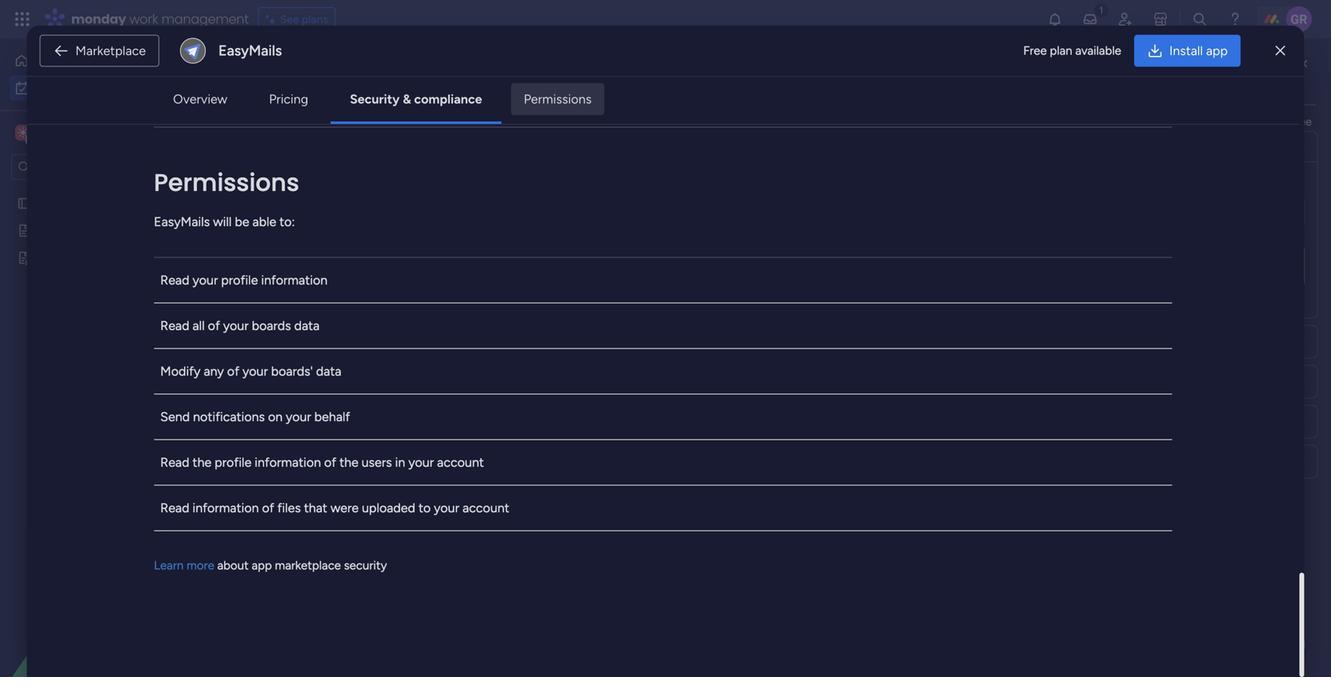 Task type: vqa. For each thing, say whether or not it's contained in the screenshot.
bottommost Easymails
yes



Task type: locate. For each thing, give the bounding box(es) containing it.
of right any
[[227, 364, 239, 379]]

profile for the
[[215, 455, 251, 470]]

1 horizontal spatial app
[[472, 72, 494, 87]]

2 vertical spatial app
[[252, 559, 272, 573]]

week right this
[[302, 399, 340, 419]]

1 vertical spatial permissions
[[154, 166, 299, 200]]

None text field
[[1037, 199, 1305, 227]]

your left boards
[[223, 318, 249, 334]]

0 horizontal spatial security
[[344, 559, 387, 573]]

any
[[204, 364, 224, 379]]

project
[[260, 288, 296, 302], [813, 289, 849, 303]]

of
[[208, 318, 220, 334], [227, 364, 239, 379], [324, 455, 336, 470], [262, 501, 274, 516]]

0 vertical spatial security
[[669, 72, 715, 87]]

0 vertical spatial account
[[437, 455, 484, 470]]

1 vertical spatial compliance
[[414, 92, 482, 107]]

1 vertical spatial and
[[1173, 115, 1192, 128]]

1 horizontal spatial to
[[1281, 115, 1292, 128]]

board
[[871, 255, 900, 269]]

2 item from the top
[[286, 490, 309, 503]]

1 vertical spatial profile
[[215, 455, 251, 470]]

marketplace button
[[39, 35, 159, 67]]

+ add item up boards' at the left
[[262, 345, 317, 359]]

of right all
[[208, 318, 220, 334]]

app right about
[[252, 559, 272, 573]]

item down that
[[295, 518, 317, 532]]

pricing button
[[256, 83, 321, 115]]

2 add from the top
[[272, 518, 292, 532]]

behalf
[[314, 410, 350, 425]]

0 horizontal spatial project
[[260, 288, 296, 302]]

1 horizontal spatial easymails
[[218, 42, 282, 59]]

of left files
[[262, 501, 274, 516]]

free plan available
[[1023, 43, 1121, 58]]

app right install
[[1206, 43, 1228, 58]]

/ right the dates
[[350, 197, 358, 218]]

in
[[395, 455, 405, 470]]

past dates /
[[270, 197, 361, 218]]

+ up learn more about app marketplace security
[[262, 518, 269, 532]]

the
[[647, 72, 666, 87], [1069, 115, 1086, 128], [193, 455, 212, 470], [339, 455, 358, 470]]

project for project
[[260, 288, 296, 302]]

see plans button
[[258, 7, 336, 31]]

new
[[260, 317, 284, 331], [260, 490, 284, 503]]

compliance
[[743, 72, 809, 87], [414, 92, 482, 107]]

/
[[350, 197, 358, 218], [319, 255, 326, 275], [344, 399, 351, 419], [347, 457, 354, 477], [309, 572, 317, 592]]

3 read from the top
[[160, 455, 189, 470]]

security
[[669, 72, 715, 87], [344, 559, 387, 573]]

project up boards
[[260, 288, 296, 302]]

1 vertical spatial item
[[365, 461, 388, 475]]

1 horizontal spatial security
[[669, 72, 715, 87]]

to right uploaded
[[418, 501, 431, 516]]

4 read from the top
[[160, 501, 189, 516]]

new down "next"
[[260, 490, 284, 503]]

0 vertical spatial add
[[272, 345, 292, 359]]

2 read from the top
[[160, 318, 189, 334]]

0 vertical spatial and
[[718, 72, 740, 87]]

security
[[350, 92, 400, 107]]

your right the "in"
[[408, 455, 434, 470]]

new item up boards' at the left
[[260, 317, 309, 331]]

like
[[1262, 115, 1278, 128]]

see
[[1294, 115, 1312, 128]]

your left boards' at the left
[[242, 364, 268, 379]]

data for modify any of your boards' data
[[316, 364, 341, 379]]

list box
[[0, 187, 204, 488]]

next
[[270, 457, 302, 477]]

0 horizontal spatial easymails
[[154, 214, 210, 230]]

/ left 1
[[347, 457, 354, 477]]

0 vertical spatial data
[[294, 318, 320, 334]]

1 add from the top
[[272, 345, 292, 359]]

2 vertical spatial item
[[295, 518, 317, 532]]

project for project management
[[813, 289, 849, 303]]

users
[[362, 455, 392, 470]]

permissions up easymails will be able to:
[[154, 166, 299, 200]]

this
[[270, 399, 299, 419]]

0 vertical spatial easymails
[[218, 42, 282, 59]]

monday
[[71, 10, 126, 28]]

lottie animation element
[[0, 516, 204, 678]]

1 workspace image from the left
[[15, 124, 31, 142]]

/ for next week / 1 item
[[347, 457, 354, 477]]

week for next
[[305, 457, 343, 477]]

the right provide
[[647, 72, 666, 87]]

read for read all of your boards data
[[160, 318, 189, 334]]

your
[[193, 273, 218, 288], [223, 318, 249, 334], [242, 364, 268, 379], [286, 410, 311, 425], [408, 455, 434, 470], [434, 501, 459, 516]]

read for read the profile information of the users in your account
[[160, 455, 189, 470]]

not
[[578, 72, 598, 87]]

account
[[437, 455, 484, 470], [463, 501, 509, 516]]

item down "next"
[[286, 490, 309, 503]]

account for read information of files that were uploaded to your account
[[463, 501, 509, 516]]

1 new item from the top
[[260, 317, 309, 331]]

data right boards' at the left
[[316, 364, 341, 379]]

read all of your boards data
[[160, 318, 320, 334]]

to right like
[[1281, 115, 1292, 128]]

app
[[1206, 43, 1228, 58], [472, 72, 494, 87], [252, 559, 272, 573]]

uploaded
[[362, 501, 415, 516]]

None search field
[[304, 126, 450, 152]]

greg robinson
[[1081, 259, 1162, 273]]

did
[[557, 72, 575, 87]]

new item
[[260, 317, 309, 331], [260, 490, 309, 503]]

0 vertical spatial week
[[302, 399, 340, 419]]

read left all
[[160, 318, 189, 334]]

/ right today
[[319, 255, 326, 275]]

read down send
[[160, 455, 189, 470]]

item right 1
[[365, 461, 388, 475]]

my
[[236, 60, 273, 96]]

workspace image
[[15, 124, 31, 142], [18, 124, 29, 142]]

2 horizontal spatial app
[[1206, 43, 1228, 58]]

read
[[160, 273, 189, 288], [160, 318, 189, 334], [160, 455, 189, 470], [160, 501, 189, 516]]

2 workspace image from the left
[[18, 124, 29, 142]]

install
[[1169, 43, 1203, 58]]

1 vertical spatial new
[[260, 490, 284, 503]]

boards'
[[271, 364, 313, 379]]

data for read all of your boards data
[[294, 318, 320, 334]]

app inside button
[[1206, 43, 1228, 58]]

of left 1
[[324, 455, 336, 470]]

help image
[[1227, 11, 1243, 27]]

data right boards
[[294, 318, 320, 334]]

item up boards' at the left
[[295, 345, 317, 359]]

week for this
[[302, 399, 340, 419]]

later
[[270, 572, 306, 592]]

read up learn at the bottom of the page
[[160, 501, 189, 516]]

permissions
[[524, 92, 592, 107], [154, 166, 299, 200]]

add up boards' at the left
[[272, 345, 292, 359]]

profile down 'notifications'
[[215, 455, 251, 470]]

permissions down did
[[524, 92, 592, 107]]

0 vertical spatial item
[[286, 317, 309, 331]]

1 vertical spatial data
[[316, 364, 341, 379]]

1 item from the top
[[286, 317, 309, 331]]

1 vertical spatial to
[[418, 501, 431, 516]]

read the profile information of the users in your account
[[160, 455, 484, 470]]

0 horizontal spatial permissions
[[154, 166, 299, 200]]

search everything image
[[1192, 11, 1208, 27]]

marketplace
[[75, 43, 146, 58]]

dapulse x slim image
[[1276, 41, 1285, 60]]

1 vertical spatial add
[[272, 518, 292, 532]]

1 vertical spatial security
[[344, 559, 387, 573]]

+ up modify any of your boards' data at the bottom left of the page
[[262, 345, 269, 359]]

1 horizontal spatial and
[[1173, 115, 1192, 128]]

option
[[0, 189, 204, 193]]

easymails
[[218, 42, 282, 59], [154, 214, 210, 230]]

work
[[279, 60, 343, 96]]

1 horizontal spatial compliance
[[743, 72, 809, 87]]

1 vertical spatial week
[[305, 457, 343, 477]]

to:
[[279, 214, 295, 230]]

data
[[294, 318, 320, 334], [316, 364, 341, 379]]

new down read your profile information
[[260, 317, 284, 331]]

item up boards' at the left
[[286, 317, 309, 331]]

2 + from the top
[[262, 518, 269, 532]]

free
[[1023, 43, 1047, 58]]

0 vertical spatial new item
[[260, 317, 309, 331]]

1 vertical spatial easymails
[[154, 214, 210, 230]]

date
[[1110, 255, 1133, 269]]

profile
[[221, 273, 258, 288], [215, 455, 251, 470]]

modify any of your boards' data
[[160, 364, 341, 379]]

1 horizontal spatial project
[[813, 289, 849, 303]]

app right the
[[472, 72, 494, 87]]

0 vertical spatial new
[[260, 317, 284, 331]]

0 horizontal spatial to
[[418, 501, 431, 516]]

main workspace
[[37, 125, 131, 140]]

1 vertical spatial item
[[286, 490, 309, 503]]

0 vertical spatial app
[[1206, 43, 1228, 58]]

0 horizontal spatial and
[[718, 72, 740, 87]]

1 vertical spatial + add item
[[262, 518, 317, 532]]

add down files
[[272, 518, 292, 532]]

2 + add item from the top
[[262, 518, 317, 532]]

+ add item down files
[[262, 518, 317, 532]]

+ add item
[[262, 345, 317, 359], [262, 518, 317, 532]]

project left management
[[813, 289, 849, 303]]

monday work management
[[71, 10, 249, 28]]

plan
[[1050, 43, 1072, 58]]

easymails left will
[[154, 214, 210, 230]]

add
[[272, 345, 292, 359], [272, 518, 292, 532]]

1 vertical spatial app
[[472, 72, 494, 87]]

next week / 1 item
[[270, 457, 388, 477]]

1 vertical spatial +
[[262, 518, 269, 532]]

1 vertical spatial new item
[[260, 490, 309, 503]]

0 vertical spatial permissions
[[524, 92, 592, 107]]

robinson
[[1111, 259, 1162, 273]]

of for boards'
[[227, 364, 239, 379]]

past
[[270, 197, 301, 218]]

do
[[1270, 72, 1283, 85]]

0 horizontal spatial compliance
[[414, 92, 482, 107]]

1 new from the top
[[260, 317, 284, 331]]

1 read from the top
[[160, 273, 189, 288]]

0 vertical spatial + add item
[[262, 345, 317, 359]]

lottie animation image
[[0, 516, 204, 678]]

easymails up my
[[218, 42, 282, 59]]

new item down "next"
[[260, 490, 309, 503]]

week left 1
[[305, 457, 343, 477]]

+
[[262, 345, 269, 359], [262, 518, 269, 532]]

1 horizontal spatial permissions
[[524, 92, 592, 107]]

/ up read the profile information of the users in your account
[[344, 399, 351, 419]]

compliance inside button
[[414, 92, 482, 107]]

permissions inside button
[[524, 92, 592, 107]]

send notifications on your behalf
[[160, 410, 350, 425]]

management
[[852, 289, 918, 303]]

security right provide
[[669, 72, 715, 87]]

security right marketplace
[[344, 559, 387, 573]]

0 vertical spatial profile
[[221, 273, 258, 288]]

0 vertical spatial to
[[1281, 115, 1292, 128]]

this week /
[[270, 399, 355, 419]]

the left users
[[339, 455, 358, 470]]

1 vertical spatial account
[[463, 501, 509, 516]]

0 vertical spatial +
[[262, 345, 269, 359]]

profile up read all of your boards data
[[221, 273, 258, 288]]

read down easymails will be able to:
[[160, 273, 189, 288]]

main content
[[212, 38, 1331, 678]]



Task type: describe. For each thing, give the bounding box(es) containing it.
that
[[304, 501, 327, 516]]

/ right later
[[309, 572, 317, 592]]

easymails for easymails
[[218, 42, 282, 59]]

you'd
[[1232, 115, 1259, 128]]

work
[[129, 10, 158, 28]]

pricing
[[269, 92, 308, 107]]

do
[[704, 290, 717, 303]]

to
[[1255, 72, 1267, 85]]

choose the boards, columns and people you'd like to see
[[1028, 115, 1312, 128]]

home link
[[10, 48, 195, 74]]

0 horizontal spatial app
[[252, 559, 272, 573]]

the left boards,
[[1069, 115, 1086, 128]]

easymails will be able to:
[[154, 214, 295, 230]]

columns
[[1128, 115, 1171, 128]]

boards
[[252, 318, 291, 334]]

/ for this week /
[[344, 399, 351, 419]]

1 + from the top
[[262, 345, 269, 359]]

main workspace button
[[11, 119, 156, 146]]

2 new item from the top
[[260, 490, 309, 503]]

1 + add item from the top
[[262, 345, 317, 359]]

developer
[[497, 72, 554, 87]]

today /
[[270, 255, 330, 275]]

monday marketplace image
[[1153, 11, 1169, 27]]

to-
[[688, 290, 704, 303]]

private board image
[[17, 251, 32, 266]]

notifications image
[[1047, 11, 1063, 27]]

public board image
[[17, 223, 32, 239]]

0 vertical spatial item
[[295, 345, 317, 359]]

0 vertical spatial compliance
[[743, 72, 809, 87]]

to do list
[[1255, 72, 1300, 85]]

read for read your profile information
[[160, 273, 189, 288]]

see
[[280, 12, 299, 26]]

to-do
[[688, 290, 717, 303]]

/ for past dates /
[[350, 197, 358, 218]]

application logo image
[[180, 38, 206, 64]]

workspace
[[68, 125, 131, 140]]

main content containing past dates /
[[212, 38, 1331, 678]]

overview
[[173, 92, 227, 107]]

all
[[193, 318, 205, 334]]

later /
[[270, 572, 321, 592]]

install app button
[[1134, 35, 1241, 67]]

be
[[235, 214, 249, 230]]

today
[[270, 255, 315, 275]]

&
[[403, 92, 411, 107]]

update feed image
[[1082, 11, 1098, 27]]

send
[[160, 410, 190, 425]]

main
[[37, 125, 65, 140]]

people
[[1195, 115, 1229, 128]]

Filter dashboard by text search field
[[304, 126, 450, 152]]

app for install
[[1206, 43, 1228, 58]]

overview button
[[160, 83, 240, 115]]

modify
[[160, 364, 201, 379]]

home
[[35, 54, 66, 68]]

files
[[277, 501, 301, 516]]

greg robinson image
[[1051, 254, 1075, 278]]

see plans
[[280, 12, 328, 26]]

to do list button
[[1225, 66, 1307, 91]]

home option
[[10, 48, 195, 74]]

read for read information of files that were uploaded to your account
[[160, 501, 189, 516]]

project management
[[813, 289, 918, 303]]

were
[[330, 501, 359, 516]]

provide
[[601, 72, 644, 87]]

learn more link
[[154, 559, 214, 573]]

account for read the profile information of the users in your account
[[437, 455, 484, 470]]

the app developer did not provide the security and compliance information
[[448, 72, 879, 87]]

read information of files that were uploaded to your account
[[160, 501, 509, 516]]

1
[[358, 461, 363, 475]]

project management link
[[811, 281, 959, 308]]

1 image
[[1094, 1, 1109, 19]]

group
[[713, 255, 745, 269]]

the
[[448, 72, 469, 87]]

security & compliance
[[350, 92, 482, 107]]

the down 'notifications'
[[193, 455, 212, 470]]

workspace selection element
[[15, 123, 134, 144]]

notifications
[[193, 410, 265, 425]]

your right uploaded
[[434, 501, 459, 516]]

greg robinson image
[[1286, 6, 1312, 32]]

on
[[268, 410, 283, 425]]

app for the
[[472, 72, 494, 87]]

permissions button
[[511, 83, 604, 115]]

more
[[187, 559, 214, 573]]

greg
[[1081, 259, 1108, 273]]

boards,
[[1089, 115, 1125, 128]]

able
[[252, 214, 276, 230]]

choose
[[1028, 115, 1066, 128]]

easymails for easymails will be able to:
[[154, 214, 210, 230]]

my work
[[236, 60, 343, 96]]

read your profile information
[[160, 273, 328, 288]]

learn more about app marketplace security
[[154, 559, 387, 573]]

select product image
[[14, 11, 30, 27]]

about
[[217, 559, 249, 573]]

learn
[[154, 559, 184, 573]]

profile for your
[[221, 273, 258, 288]]

install app
[[1169, 43, 1228, 58]]

management
[[161, 10, 249, 28]]

2 new from the top
[[260, 490, 284, 503]]

public board image
[[17, 196, 32, 211]]

your right on
[[286, 410, 311, 425]]

invite members image
[[1117, 11, 1133, 27]]

your up all
[[193, 273, 218, 288]]

will
[[213, 214, 232, 230]]

plans
[[302, 12, 328, 26]]

item inside the next week / 1 item
[[365, 461, 388, 475]]

security & compliance button
[[337, 83, 495, 115]]

dates
[[305, 197, 346, 218]]

of for boards
[[208, 318, 220, 334]]

of for that
[[262, 501, 274, 516]]

people
[[1000, 255, 1034, 269]]



